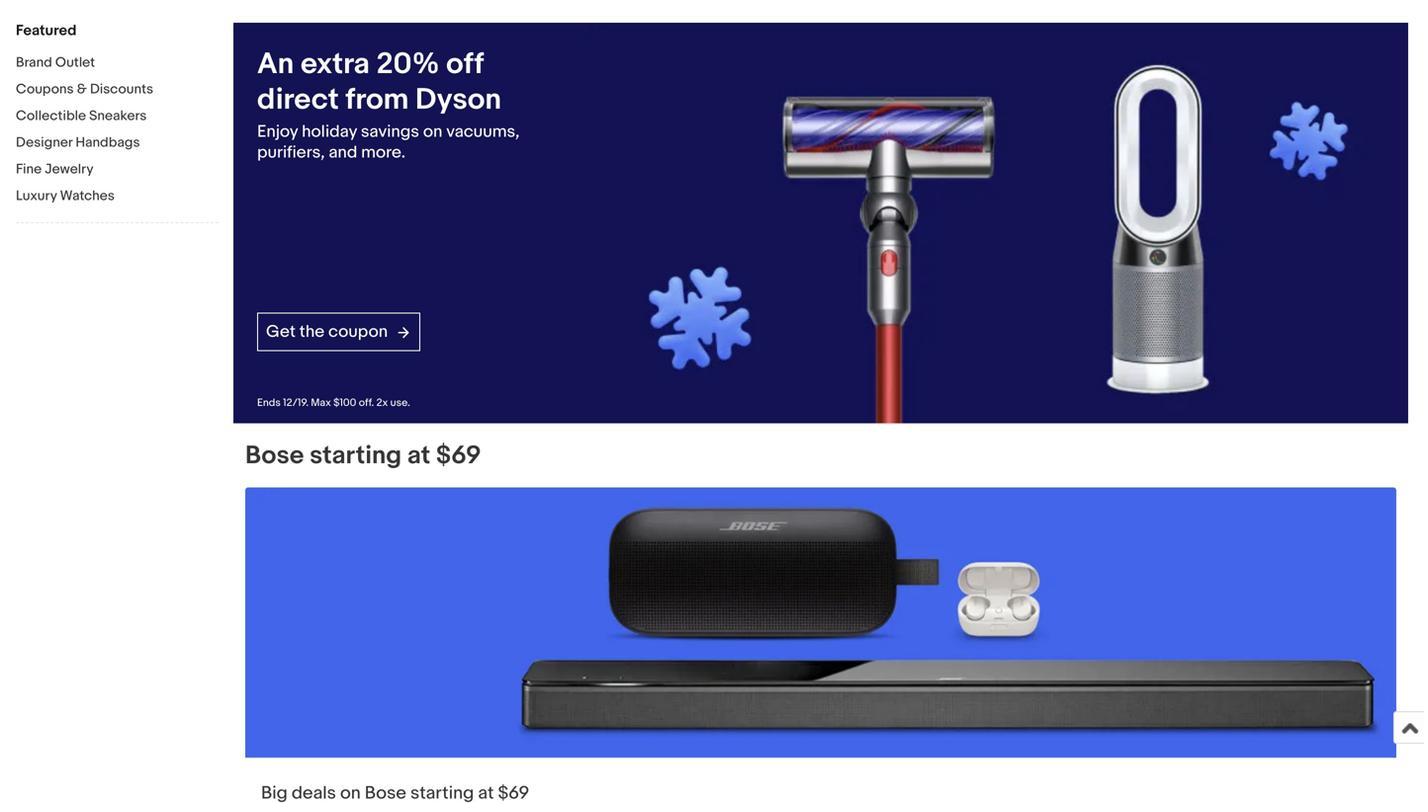 Task type: vqa. For each thing, say whether or not it's contained in the screenshot.
At
yes



Task type: locate. For each thing, give the bounding box(es) containing it.
at
[[407, 441, 430, 472]]

coupons
[[16, 81, 74, 98]]

and
[[329, 142, 357, 163]]

designer handbags link
[[16, 134, 219, 153]]

purifiers,
[[257, 142, 325, 163]]

use.
[[390, 397, 410, 410]]

outlet
[[55, 54, 95, 71]]

luxury watches link
[[16, 188, 219, 207]]

an extra 20% off direct from dyson image
[[586, 23, 1408, 424]]

brand
[[16, 54, 52, 71]]

None text field
[[245, 488, 1396, 804]]

fine
[[16, 161, 42, 178]]

$69
[[436, 441, 481, 472]]

off.
[[359, 397, 374, 410]]

from
[[345, 82, 409, 118]]

collectible
[[16, 108, 86, 125]]

designer
[[16, 134, 72, 151]]

enjoy
[[257, 122, 298, 142]]

get
[[266, 322, 296, 343]]

jewelry
[[45, 161, 93, 178]]

featured
[[16, 22, 77, 40]]

more.
[[361, 142, 405, 163]]

watches
[[60, 188, 115, 205]]

on
[[423, 122, 442, 142]]

an extra 20% off direct from dyson enjoy holiday savings on vacuums, purifiers, and more.
[[257, 46, 520, 163]]

extra
[[301, 46, 370, 82]]

brand outlet coupons & discounts collectible sneakers designer handbags fine jewelry luxury watches
[[16, 54, 153, 205]]

bose starting at $69
[[245, 441, 481, 472]]

the
[[299, 322, 325, 343]]

&
[[77, 81, 87, 98]]

savings
[[361, 122, 419, 142]]

sneakers
[[89, 108, 147, 125]]

luxury
[[16, 188, 57, 205]]

get the coupon
[[266, 322, 388, 343]]

coupons & discounts link
[[16, 81, 219, 100]]

discounts
[[90, 81, 153, 98]]



Task type: describe. For each thing, give the bounding box(es) containing it.
collectible sneakers link
[[16, 108, 219, 127]]

dyson
[[415, 82, 501, 118]]

brand outlet link
[[16, 54, 219, 73]]

vacuums,
[[446, 122, 520, 142]]

2x
[[376, 397, 388, 410]]

$100
[[333, 397, 356, 410]]

coupon
[[328, 322, 388, 343]]

max
[[311, 397, 331, 410]]

starting
[[310, 441, 402, 472]]

holiday
[[302, 122, 357, 142]]

20%
[[376, 46, 440, 82]]

ends 12/19. max $100 off. 2x use.
[[257, 397, 410, 410]]

off
[[446, 46, 484, 82]]

ends
[[257, 397, 281, 410]]

fine jewelry link
[[16, 161, 219, 180]]

12/19.
[[283, 397, 309, 410]]

get the coupon link
[[257, 313, 420, 352]]

handbags
[[75, 134, 140, 151]]

bose
[[245, 441, 304, 472]]

direct
[[257, 82, 339, 118]]

an
[[257, 46, 294, 82]]



